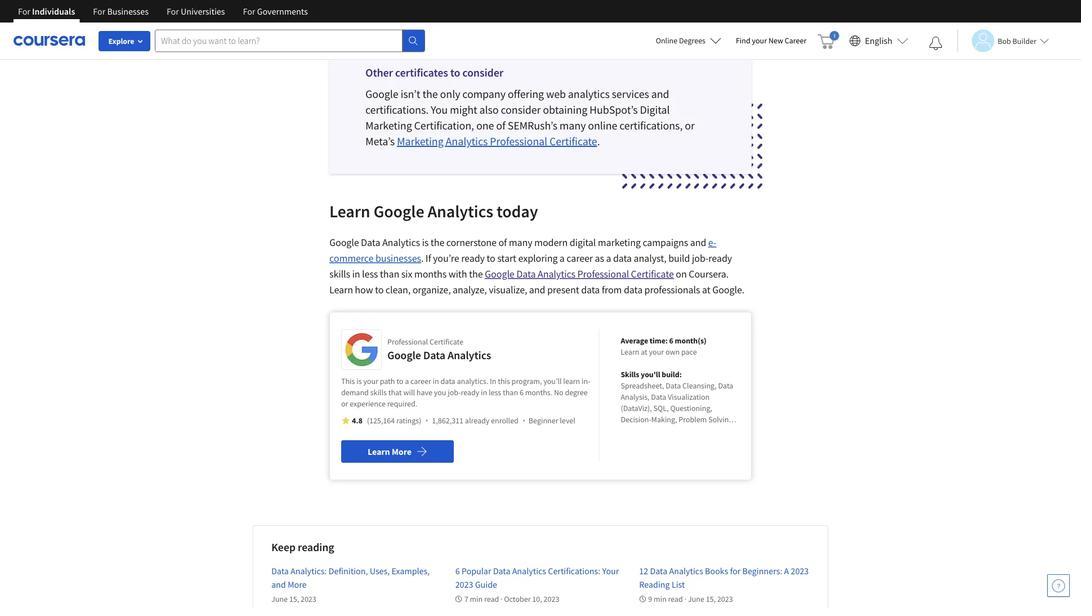 Task type: describe. For each thing, give the bounding box(es) containing it.
to for career
[[397, 376, 403, 386]]

marketing inside the google isn't the only company offering web analytics services and certifications. you might also consider obtaining hubspot's digital marketing certification, one of semrush's many online certifications, or meta's
[[365, 119, 412, 133]]

campaigns
[[643, 236, 688, 249]]

beginners:
[[742, 565, 782, 577]]

skills inside . if you're ready to start exploring a career as a data analyst, build job-ready skills in less than six months with the
[[329, 268, 350, 280]]

data down exploring
[[516, 268, 536, 280]]

2023 for 6 popular data analytics certifications: your 2023 guide
[[455, 579, 473, 590]]

1 horizontal spatial a
[[560, 252, 565, 265]]

google for google data analytics is the cornerstone of many modern digital marketing campaigns and
[[329, 236, 359, 249]]

marketing analytics professional certificate .
[[397, 134, 600, 148]]

certifications,
[[620, 119, 683, 133]]

six
[[401, 268, 412, 280]]

data inside . if you're ready to start exploring a career as a data analyst, build job-ready skills in less than six months with the
[[613, 252, 632, 265]]

7 min read · october 10, 2023
[[464, 594, 559, 604]]

isn't
[[401, 87, 420, 101]]

to for exploring
[[487, 252, 495, 265]]

ready down 'e-'
[[709, 252, 732, 265]]

12 data analytics books for beginners: a 2023 reading list
[[639, 565, 809, 590]]

What do you want to learn? text field
[[155, 30, 403, 52]]

bob builder
[[998, 36, 1036, 46]]

on
[[676, 268, 687, 280]]

2 june from the left
[[688, 594, 704, 604]]

start
[[497, 252, 516, 265]]

1 vertical spatial many
[[509, 236, 532, 249]]

e- commerce businesses link
[[329, 236, 716, 265]]

learn more button
[[341, 440, 454, 463]]

analytics.
[[457, 376, 488, 386]]

online
[[588, 119, 617, 133]]

in inside . if you're ready to start exploring a career as a data analyst, build job-ready skills in less than six months with the
[[352, 268, 360, 280]]

that
[[388, 387, 402, 398]]

read for analytics
[[668, 594, 683, 604]]

and inside the data analytics: definition, uses, examples, and more june 15, 2023
[[271, 579, 286, 590]]

· for data
[[501, 594, 503, 604]]

online degrees button
[[647, 28, 730, 53]]

for for governments
[[243, 6, 255, 17]]

you'll
[[641, 369, 660, 380]]

businesses
[[375, 252, 421, 265]]

this
[[498, 376, 510, 386]]

build:
[[662, 369, 682, 380]]

1 vertical spatial the
[[431, 236, 444, 249]]

already
[[465, 416, 489, 426]]

1 vertical spatial professional
[[577, 268, 629, 280]]

enrolled
[[491, 416, 518, 426]]

2 horizontal spatial your
[[752, 35, 767, 46]]

of inside the google isn't the only company offering web analytics services and certifications. you might also consider obtaining hubspot's digital marketing certification, one of semrush's many online certifications, or meta's
[[496, 119, 505, 133]]

certificates
[[395, 66, 448, 80]]

show notifications image
[[929, 37, 943, 50]]

a inside this is your path to a career in data analytics. in this program, you'll learn in- demand skills that will have you job-ready in less than 6 months. no degree or experience required.
[[405, 376, 409, 386]]

month(s)
[[675, 336, 707, 346]]

for for businesses
[[93, 6, 105, 17]]

other
[[365, 66, 393, 80]]

for for individuals
[[18, 6, 30, 17]]

0 vertical spatial consider
[[462, 66, 503, 80]]

degrees
[[679, 35, 705, 46]]

marketing analytics professional certificate link
[[397, 134, 597, 148]]

2023 inside the data analytics: definition, uses, examples, and more june 15, 2023
[[301, 594, 316, 604]]

company
[[462, 87, 506, 101]]

for individuals
[[18, 6, 75, 17]]

skills you'll build:
[[621, 369, 682, 380]]

2023 for 9 min read · june 15, 2023
[[717, 594, 733, 604]]

shopping cart: 1 item image
[[818, 31, 839, 49]]

offering
[[508, 87, 544, 101]]

individuals
[[32, 6, 75, 17]]

list
[[672, 579, 685, 590]]

coursera.
[[689, 268, 729, 280]]

to for organize,
[[375, 284, 384, 296]]

this
[[341, 376, 355, 386]]

to up only
[[450, 66, 460, 80]]

semrush's
[[508, 119, 557, 133]]

program,
[[512, 376, 542, 386]]

the inside the google isn't the only company offering web analytics services and certifications. you might also consider obtaining hubspot's digital marketing certification, one of semrush's many online certifications, or meta's
[[423, 87, 438, 101]]

google image
[[345, 333, 378, 367]]

analytics inside professional certificate google data analytics
[[448, 348, 491, 362]]

have
[[417, 387, 432, 398]]

1,862,311
[[432, 416, 463, 426]]

12 data analytics books for beginners: a 2023 reading list link
[[639, 565, 809, 590]]

for universities
[[167, 6, 225, 17]]

banner navigation
[[9, 0, 317, 23]]

reading
[[298, 540, 334, 554]]

many inside the google isn't the only company offering web analytics services and certifications. you might also consider obtaining hubspot's digital marketing certification, one of semrush's many online certifications, or meta's
[[560, 119, 586, 133]]

find your new career
[[736, 35, 806, 46]]

english button
[[845, 23, 913, 59]]

google up businesses
[[374, 200, 424, 222]]

analytics up businesses
[[382, 236, 420, 249]]

digital
[[640, 103, 670, 117]]

data analytics: definition, uses, examples, and more june 15, 2023
[[271, 565, 430, 604]]

june inside the data analytics: definition, uses, examples, and more june 15, 2023
[[271, 594, 288, 604]]

builder
[[1013, 36, 1036, 46]]

career inside this is your path to a career in data analytics. in this program, you'll learn in- demand skills that will have you job-ready in less than 6 months. no degree or experience required.
[[410, 376, 431, 386]]

one
[[476, 119, 494, 133]]

you
[[434, 387, 446, 398]]

your inside this is your path to a career in data analytics. in this program, you'll learn in- demand skills that will have you job-ready in less than 6 months. no degree or experience required.
[[363, 376, 378, 386]]

explore
[[108, 36, 134, 46]]

more inside the data analytics: definition, uses, examples, and more june 15, 2023
[[288, 579, 307, 590]]

learn inside average time: 6 month(s) learn at your own pace
[[621, 347, 639, 357]]

9 min read · june 15, 2023
[[648, 594, 733, 604]]

data inside the data analytics: definition, uses, examples, and more june 15, 2023
[[271, 565, 289, 577]]

ready down cornerstone
[[461, 252, 485, 265]]

guide
[[475, 579, 497, 590]]

you'll
[[543, 376, 562, 386]]

analytics up "present"
[[538, 268, 575, 280]]

as
[[595, 252, 604, 265]]

visualize,
[[489, 284, 527, 296]]

ready inside this is your path to a career in data analytics. in this program, you'll learn in- demand skills that will have you job-ready in less than 6 months. no degree or experience required.
[[461, 387, 479, 398]]

at inside average time: 6 month(s) learn at your own pace
[[641, 347, 647, 357]]

analytics down one
[[446, 134, 488, 148]]

6 inside 6 popular data analytics certifications: your 2023 guide
[[455, 565, 460, 577]]

learn inside on coursera. learn how to clean, organize, analyze, visualize, and present data from data professionals at google.
[[329, 284, 353, 296]]

for governments
[[243, 6, 308, 17]]

skills
[[621, 369, 639, 380]]

6 inside this is your path to a career in data analytics. in this program, you'll learn in- demand skills that will have you job-ready in less than 6 months. no degree or experience required.
[[520, 387, 524, 398]]

or inside this is your path to a career in data analytics. in this program, you'll learn in- demand skills that will have you job-ready in less than 6 months. no degree or experience required.
[[341, 399, 348, 409]]

learn up commerce
[[329, 200, 370, 222]]

google for google isn't the only company offering web analytics services and certifications. you might also consider obtaining hubspot's digital marketing certification, one of semrush's many online certifications, or meta's
[[365, 87, 398, 101]]

professionals
[[644, 284, 700, 296]]

average time: 6 month(s) learn at your own pace
[[621, 336, 707, 357]]

commerce
[[329, 252, 374, 265]]

beginner
[[529, 416, 558, 426]]

career
[[785, 35, 806, 46]]

in-
[[582, 376, 590, 386]]

4.8 (125,164 ratings)
[[352, 416, 421, 426]]

learn inside button
[[368, 446, 390, 457]]

google data analytics is the cornerstone of many modern digital marketing campaigns and
[[329, 236, 708, 249]]

less inside . if you're ready to start exploring a career as a data analyst, build job-ready skills in less than six months with the
[[362, 268, 378, 280]]

at inside on coursera. learn how to clean, organize, analyze, visualize, and present data from data professionals at google.
[[702, 284, 710, 296]]

2 horizontal spatial a
[[606, 252, 611, 265]]

explore button
[[99, 31, 150, 51]]

with
[[449, 268, 467, 280]]

present
[[547, 284, 579, 296]]

more inside learn more button
[[392, 446, 412, 457]]

governments
[[257, 6, 308, 17]]

also
[[479, 103, 499, 117]]

average
[[621, 336, 648, 346]]

will
[[403, 387, 415, 398]]

the inside . if you're ready to start exploring a career as a data analyst, build job-ready skills in less than six months with the
[[469, 268, 483, 280]]

15, inside the data analytics: definition, uses, examples, and more june 15, 2023
[[289, 594, 299, 604]]



Task type: locate. For each thing, give the bounding box(es) containing it.
read
[[484, 594, 499, 604], [668, 594, 683, 604]]

hubspot's
[[590, 103, 638, 117]]

1 vertical spatial job-
[[448, 387, 461, 398]]

coursera image
[[14, 32, 85, 50]]

read down list
[[668, 594, 683, 604]]

your right find
[[752, 35, 767, 46]]

1 read from the left
[[484, 594, 499, 604]]

0 horizontal spatial certificate
[[549, 134, 597, 148]]

learn google analytics today
[[329, 200, 538, 222]]

2023 inside 6 popular data analytics certifications: your 2023 guide
[[455, 579, 473, 590]]

0 vertical spatial professional
[[490, 134, 547, 148]]

3 for from the left
[[167, 6, 179, 17]]

1 horizontal spatial .
[[597, 134, 600, 148]]

0 vertical spatial .
[[597, 134, 600, 148]]

None search field
[[155, 30, 425, 52]]

6 up own
[[669, 336, 673, 346]]

for left individuals
[[18, 6, 30, 17]]

ready down analytics.
[[461, 387, 479, 398]]

consider inside the google isn't the only company offering web analytics services and certifications. you might also consider obtaining hubspot's digital marketing certification, one of semrush's many online certifications, or meta's
[[501, 103, 541, 117]]

certificate
[[430, 337, 463, 347]]

· left october
[[501, 594, 503, 604]]

0 horizontal spatial 6
[[455, 565, 460, 577]]

only
[[440, 87, 460, 101]]

data
[[361, 236, 380, 249], [516, 268, 536, 280], [423, 348, 445, 362], [271, 565, 289, 577], [493, 565, 510, 577], [650, 565, 667, 577]]

0 horizontal spatial read
[[484, 594, 499, 604]]

certificate down analyst,
[[631, 268, 674, 280]]

job- right you
[[448, 387, 461, 398]]

7
[[464, 594, 468, 604]]

0 horizontal spatial in
[[352, 268, 360, 280]]

learn left how
[[329, 284, 353, 296]]

0 vertical spatial the
[[423, 87, 438, 101]]

0 horizontal spatial job-
[[448, 387, 461, 398]]

examples,
[[392, 565, 430, 577]]

1 horizontal spatial job-
[[692, 252, 709, 265]]

professional
[[490, 134, 547, 148], [577, 268, 629, 280]]

for left universities
[[167, 6, 179, 17]]

1 vertical spatial 6
[[520, 387, 524, 398]]

google inside the google isn't the only company offering web analytics services and certifications. you might also consider obtaining hubspot's digital marketing certification, one of semrush's many online certifications, or meta's
[[365, 87, 398, 101]]

more
[[392, 446, 412, 457], [288, 579, 307, 590]]

a down the modern
[[560, 252, 565, 265]]

0 vertical spatial 6
[[669, 336, 673, 346]]

0 vertical spatial marketing
[[365, 119, 412, 133]]

marketing down certifications.
[[365, 119, 412, 133]]

google
[[365, 87, 398, 101], [374, 200, 424, 222], [329, 236, 359, 249], [485, 268, 514, 280], [387, 348, 421, 362]]

2 horizontal spatial 6
[[669, 336, 673, 346]]

1 june from the left
[[271, 594, 288, 604]]

e-
[[708, 236, 716, 249]]

to inside this is your path to a career in data analytics. in this program, you'll learn in- demand skills that will have you job-ready in less than 6 months. no degree or experience required.
[[397, 376, 403, 386]]

2 vertical spatial your
[[363, 376, 378, 386]]

0 vertical spatial certificate
[[549, 134, 597, 148]]

and inside the google isn't the only company offering web analytics services and certifications. you might also consider obtaining hubspot's digital marketing certification, one of semrush's many online certifications, or meta's
[[651, 87, 669, 101]]

services
[[612, 87, 649, 101]]

1 horizontal spatial read
[[668, 594, 683, 604]]

than down this
[[503, 387, 518, 398]]

definition,
[[329, 565, 368, 577]]

0 horizontal spatial or
[[341, 399, 348, 409]]

this is your path to a career in data analytics. in this program, you'll learn in- demand skills that will have you job-ready in less than 6 months. no degree or experience required.
[[341, 376, 590, 409]]

0 vertical spatial at
[[702, 284, 710, 296]]

2 min from the left
[[654, 594, 667, 604]]

1 horizontal spatial certificate
[[631, 268, 674, 280]]

2 vertical spatial 6
[[455, 565, 460, 577]]

0 vertical spatial career
[[567, 252, 593, 265]]

your left path
[[363, 376, 378, 386]]

1 horizontal spatial skills
[[370, 387, 387, 398]]

in
[[490, 376, 496, 386]]

you
[[431, 103, 448, 117]]

june
[[271, 594, 288, 604], [688, 594, 704, 604]]

many up start
[[509, 236, 532, 249]]

in up you
[[433, 376, 439, 386]]

0 vertical spatial than
[[380, 268, 399, 280]]

google down start
[[485, 268, 514, 280]]

1 horizontal spatial 6
[[520, 387, 524, 398]]

a
[[560, 252, 565, 265], [606, 252, 611, 265], [405, 376, 409, 386]]

0 horizontal spatial is
[[357, 376, 362, 386]]

required.
[[387, 399, 417, 409]]

google inside professional certificate google data analytics
[[387, 348, 421, 362]]

6 left 'popular'
[[455, 565, 460, 577]]

min for 12 data analytics books for beginners: a 2023 reading list
[[654, 594, 667, 604]]

learn
[[563, 376, 580, 386]]

analytics:
[[291, 565, 327, 577]]

1 vertical spatial less
[[489, 387, 501, 398]]

15, down 12 data analytics books for beginners: a 2023 reading list link
[[706, 594, 716, 604]]

for for universities
[[167, 6, 179, 17]]

job- inside this is your path to a career in data analytics. in this program, you'll learn in- demand skills that will have you job-ready in less than 6 months. no degree or experience required.
[[448, 387, 461, 398]]

1 · from the left
[[501, 594, 503, 604]]

to inside . if you're ready to start exploring a career as a data analyst, build job-ready skills in less than six months with the
[[487, 252, 495, 265]]

1 horizontal spatial min
[[654, 594, 667, 604]]

0 vertical spatial of
[[496, 119, 505, 133]]

0 vertical spatial your
[[752, 35, 767, 46]]

0 vertical spatial many
[[560, 119, 586, 133]]

1 vertical spatial is
[[357, 376, 362, 386]]

google isn't the only company offering web analytics services and certifications. you might also consider obtaining hubspot's digital marketing certification, one of semrush's many online certifications, or meta's
[[365, 87, 695, 148]]

0 horizontal spatial less
[[362, 268, 378, 280]]

google.
[[712, 284, 744, 296]]

1 15, from the left
[[289, 594, 299, 604]]

2023 down 12 data analytics books for beginners: a 2023 reading list
[[717, 594, 733, 604]]

0 vertical spatial skills
[[329, 268, 350, 280]]

0 vertical spatial job-
[[692, 252, 709, 265]]

min right "9"
[[654, 594, 667, 604]]

0 vertical spatial is
[[422, 236, 429, 249]]

1 vertical spatial .
[[421, 252, 424, 265]]

meta's
[[365, 134, 395, 148]]

data up commerce
[[361, 236, 380, 249]]

1 vertical spatial of
[[499, 236, 507, 249]]

2 for from the left
[[93, 6, 105, 17]]

. down "online"
[[597, 134, 600, 148]]

2 vertical spatial in
[[481, 387, 487, 398]]

digital
[[570, 236, 596, 249]]

data up you
[[441, 376, 455, 386]]

data up guide in the left bottom of the page
[[493, 565, 510, 577]]

2 horizontal spatial in
[[481, 387, 487, 398]]

0 vertical spatial or
[[685, 119, 695, 133]]

obtaining
[[543, 103, 587, 117]]

at down average
[[641, 347, 647, 357]]

google down other
[[365, 87, 398, 101]]

other certificates to consider
[[365, 66, 506, 80]]

. left if
[[421, 252, 424, 265]]

0 vertical spatial more
[[392, 446, 412, 457]]

1 vertical spatial skills
[[370, 387, 387, 398]]

and left 'e-'
[[690, 236, 706, 249]]

find your new career link
[[730, 34, 812, 48]]

a up will on the bottom of the page
[[405, 376, 409, 386]]

job- inside . if you're ready to start exploring a career as a data analyst, build job-ready skills in less than six months with the
[[692, 252, 709, 265]]

data inside this is your path to a career in data analytics. in this program, you'll learn in- demand skills that will have you job-ready in less than 6 months. no degree or experience required.
[[441, 376, 455, 386]]

1 horizontal spatial your
[[649, 347, 664, 357]]

months.
[[525, 387, 552, 398]]

professional down as
[[577, 268, 629, 280]]

or inside the google isn't the only company offering web analytics services and certifications. you might also consider obtaining hubspot's digital marketing certification, one of semrush's many online certifications, or meta's
[[685, 119, 695, 133]]

is up if
[[422, 236, 429, 249]]

2023 down analytics:
[[301, 594, 316, 604]]

your down time: on the bottom of page
[[649, 347, 664, 357]]

than left "six"
[[380, 268, 399, 280]]

in down analytics.
[[481, 387, 487, 398]]

0 horizontal spatial ·
[[501, 594, 503, 604]]

the
[[423, 87, 438, 101], [431, 236, 444, 249], [469, 268, 483, 280]]

consider
[[462, 66, 503, 80], [501, 103, 541, 117]]

professional down semrush's
[[490, 134, 547, 148]]

2 vertical spatial the
[[469, 268, 483, 280]]

1 horizontal spatial 15,
[[706, 594, 716, 604]]

6
[[669, 336, 673, 346], [520, 387, 524, 398], [455, 565, 460, 577]]

6 popular data analytics certifications: your 2023 guide
[[455, 565, 619, 590]]

15, down analytics:
[[289, 594, 299, 604]]

universities
[[181, 6, 225, 17]]

analytics up analytics.
[[448, 348, 491, 362]]

for left "businesses"
[[93, 6, 105, 17]]

google down "professional"
[[387, 348, 421, 362]]

9
[[648, 594, 652, 604]]

data analytics: definition, uses, examples, and more link
[[271, 565, 430, 590]]

2023 right a
[[791, 565, 809, 577]]

more down analytics:
[[288, 579, 307, 590]]

of up start
[[499, 236, 507, 249]]

1 horizontal spatial many
[[560, 119, 586, 133]]

data
[[613, 252, 632, 265], [581, 284, 600, 296], [624, 284, 643, 296], [441, 376, 455, 386]]

and up digital
[[651, 87, 669, 101]]

10,
[[532, 594, 542, 604]]

many down obtaining
[[560, 119, 586, 133]]

learn down the (125,164 at the bottom of page
[[368, 446, 390, 457]]

bob
[[998, 36, 1011, 46]]

1 horizontal spatial is
[[422, 236, 429, 249]]

data down keep
[[271, 565, 289, 577]]

1 min from the left
[[470, 594, 483, 604]]

12
[[639, 565, 648, 577]]

· down list
[[685, 594, 686, 604]]

at
[[702, 284, 710, 296], [641, 347, 647, 357]]

the up analyze,
[[469, 268, 483, 280]]

skills down commerce
[[329, 268, 350, 280]]

min for 6 popular data analytics certifications: your 2023 guide
[[470, 594, 483, 604]]

your
[[602, 565, 619, 577]]

for left governments on the top left
[[243, 6, 255, 17]]

level
[[560, 416, 575, 426]]

many
[[560, 119, 586, 133], [509, 236, 532, 249]]

to right how
[[375, 284, 384, 296]]

4 for from the left
[[243, 6, 255, 17]]

1 vertical spatial at
[[641, 347, 647, 357]]

less inside this is your path to a career in data analytics. in this program, you'll learn in- demand skills that will have you job-ready in less than 6 months. no degree or experience required.
[[489, 387, 501, 398]]

data down google data analytics professional certificate
[[581, 284, 600, 296]]

0 horizontal spatial 15,
[[289, 594, 299, 604]]

0 horizontal spatial more
[[288, 579, 307, 590]]

1 vertical spatial marketing
[[397, 134, 444, 148]]

degree
[[565, 387, 588, 398]]

skills down path
[[370, 387, 387, 398]]

1 horizontal spatial more
[[392, 446, 412, 457]]

pace
[[681, 347, 697, 357]]

1 vertical spatial than
[[503, 387, 518, 398]]

1 horizontal spatial at
[[702, 284, 710, 296]]

is
[[422, 236, 429, 249], [357, 376, 362, 386]]

google data analytics professional certificate
[[485, 268, 674, 280]]

the up you
[[423, 87, 438, 101]]

in
[[352, 268, 360, 280], [433, 376, 439, 386], [481, 387, 487, 398]]

2 read from the left
[[668, 594, 683, 604]]

1 vertical spatial or
[[341, 399, 348, 409]]

is inside this is your path to a career in data analytics. in this program, you'll learn in- demand skills that will have you job-ready in less than 6 months. no degree or experience required.
[[357, 376, 362, 386]]

read for data
[[484, 594, 499, 604]]

certificate down obtaining
[[549, 134, 597, 148]]

career inside . if you're ready to start exploring a career as a data analyst, build job-ready skills in less than six months with the
[[567, 252, 593, 265]]

1 horizontal spatial june
[[688, 594, 704, 604]]

min right 7
[[470, 594, 483, 604]]

google for google data analytics professional certificate
[[485, 268, 514, 280]]

at down coursera.
[[702, 284, 710, 296]]

2023 right 10,
[[544, 594, 559, 604]]

professional certificate google data analytics
[[387, 337, 491, 362]]

2 · from the left
[[685, 594, 686, 604]]

2023 for 7 min read · october 10, 2023
[[544, 594, 559, 604]]

learn
[[329, 200, 370, 222], [329, 284, 353, 296], [621, 347, 639, 357], [368, 446, 390, 457]]

2023 up 7
[[455, 579, 473, 590]]

1 horizontal spatial career
[[567, 252, 593, 265]]

less up how
[[362, 268, 378, 280]]

career up have on the left of page
[[410, 376, 431, 386]]

0 horizontal spatial career
[[410, 376, 431, 386]]

data down the marketing
[[613, 252, 632, 265]]

0 vertical spatial less
[[362, 268, 378, 280]]

analytics up cornerstone
[[428, 200, 493, 222]]

the up you're on the top left of the page
[[431, 236, 444, 249]]

how
[[355, 284, 373, 296]]

1 vertical spatial your
[[649, 347, 664, 357]]

online
[[656, 35, 677, 46]]

0 horizontal spatial than
[[380, 268, 399, 280]]

to up that
[[397, 376, 403, 386]]

new
[[769, 35, 783, 46]]

google up commerce
[[329, 236, 359, 249]]

1 vertical spatial in
[[433, 376, 439, 386]]

6 down the program, on the bottom
[[520, 387, 524, 398]]

find
[[736, 35, 750, 46]]

· for analytics
[[685, 594, 686, 604]]

skills inside this is your path to a career in data analytics. in this program, you'll learn in- demand skills that will have you job-ready in less than 6 months. no degree or experience required.
[[370, 387, 387, 398]]

your
[[752, 35, 767, 46], [649, 347, 664, 357], [363, 376, 378, 386]]

1 vertical spatial career
[[410, 376, 431, 386]]

consider up company
[[462, 66, 503, 80]]

data inside 12 data analytics books for beginners: a 2023 reading list
[[650, 565, 667, 577]]

analytics inside 12 data analytics books for beginners: a 2023 reading list
[[669, 565, 703, 577]]

months
[[414, 268, 447, 280]]

certificate
[[549, 134, 597, 148], [631, 268, 674, 280]]

or down demand
[[341, 399, 348, 409]]

data inside 6 popular data analytics certifications: your 2023 guide
[[493, 565, 510, 577]]

0 horizontal spatial june
[[271, 594, 288, 604]]

2023 inside 12 data analytics books for beginners: a 2023 reading list
[[791, 565, 809, 577]]

1 horizontal spatial than
[[503, 387, 518, 398]]

analytics
[[446, 134, 488, 148], [428, 200, 493, 222], [382, 236, 420, 249], [538, 268, 575, 280], [448, 348, 491, 362], [512, 565, 546, 577], [669, 565, 703, 577]]

beginner level
[[529, 416, 575, 426]]

marketing
[[365, 119, 412, 133], [397, 134, 444, 148]]

career up google data analytics professional certificate
[[567, 252, 593, 265]]

1 for from the left
[[18, 6, 30, 17]]

to inside on coursera. learn how to clean, organize, analyze, visualize, and present data from data professionals at google.
[[375, 284, 384, 296]]

1 vertical spatial certificate
[[631, 268, 674, 280]]

of right one
[[496, 119, 505, 133]]

analytics up list
[[669, 565, 703, 577]]

1 vertical spatial consider
[[501, 103, 541, 117]]

0 horizontal spatial skills
[[329, 268, 350, 280]]

1 horizontal spatial professional
[[577, 268, 629, 280]]

data inside professional certificate google data analytics
[[423, 348, 445, 362]]

(125,164
[[367, 416, 395, 426]]

modern
[[534, 236, 568, 249]]

is right this
[[357, 376, 362, 386]]

or right certifications,
[[685, 119, 695, 133]]

in down commerce
[[352, 268, 360, 280]]

and down . if you're ready to start exploring a career as a data analyst, build job-ready skills in less than six months with the
[[529, 284, 545, 296]]

1 horizontal spatial less
[[489, 387, 501, 398]]

data right from
[[624, 284, 643, 296]]

and inside on coursera. learn how to clean, organize, analyze, visualize, and present data from data professionals at google.
[[529, 284, 545, 296]]

0 horizontal spatial at
[[641, 347, 647, 357]]

than inside . if you're ready to start exploring a career as a data analyst, build job-ready skills in less than six months with the
[[380, 268, 399, 280]]

1 horizontal spatial or
[[685, 119, 695, 133]]

your inside average time: 6 month(s) learn at your own pace
[[649, 347, 664, 357]]

1,862,311 already enrolled
[[432, 416, 518, 426]]

6 inside average time: 6 month(s) learn at your own pace
[[669, 336, 673, 346]]

june down 12 data analytics books for beginners: a 2023 reading list
[[688, 594, 704, 604]]

less down in
[[489, 387, 501, 398]]

analytics inside 6 popular data analytics certifications: your 2023 guide
[[512, 565, 546, 577]]

more down ratings)
[[392, 446, 412, 457]]

a right as
[[606, 252, 611, 265]]

analytics up 10,
[[512, 565, 546, 577]]

0 horizontal spatial a
[[405, 376, 409, 386]]

data up the reading
[[650, 565, 667, 577]]

learn down average
[[621, 347, 639, 357]]

than inside this is your path to a career in data analytics. in this program, you'll learn in- demand skills that will have you job-ready in less than 6 months. no degree or experience required.
[[503, 387, 518, 398]]

0 horizontal spatial your
[[363, 376, 378, 386]]

skills
[[329, 268, 350, 280], [370, 387, 387, 398]]

professional
[[387, 337, 428, 347]]

certifications:
[[548, 565, 600, 577]]

read down guide in the left bottom of the page
[[484, 594, 499, 604]]

2 15, from the left
[[706, 594, 716, 604]]

0 vertical spatial in
[[352, 268, 360, 280]]

. inside . if you're ready to start exploring a career as a data analyst, build job-ready skills in less than six months with the
[[421, 252, 424, 265]]

analyst,
[[634, 252, 666, 265]]

1 vertical spatial more
[[288, 579, 307, 590]]

job- up coursera.
[[692, 252, 709, 265]]

analyze,
[[453, 284, 487, 296]]

0 horizontal spatial professional
[[490, 134, 547, 148]]

uses,
[[370, 565, 390, 577]]

0 horizontal spatial min
[[470, 594, 483, 604]]

0 horizontal spatial .
[[421, 252, 424, 265]]

learn more
[[368, 446, 412, 457]]

certifications.
[[365, 103, 429, 117]]

help center image
[[1052, 579, 1065, 592]]

and down keep
[[271, 579, 286, 590]]

min
[[470, 594, 483, 604], [654, 594, 667, 604]]

clean,
[[386, 284, 411, 296]]

0 horizontal spatial many
[[509, 236, 532, 249]]

no
[[554, 387, 563, 398]]

bob builder button
[[957, 30, 1049, 52]]

1 horizontal spatial ·
[[685, 594, 686, 604]]

from
[[602, 284, 622, 296]]

to left start
[[487, 252, 495, 265]]

1 horizontal spatial in
[[433, 376, 439, 386]]

marketing down certification, on the left of the page
[[397, 134, 444, 148]]

data down "certificate"
[[423, 348, 445, 362]]



Task type: vqa. For each thing, say whether or not it's contained in the screenshot.
engineers at the bottom left
no



